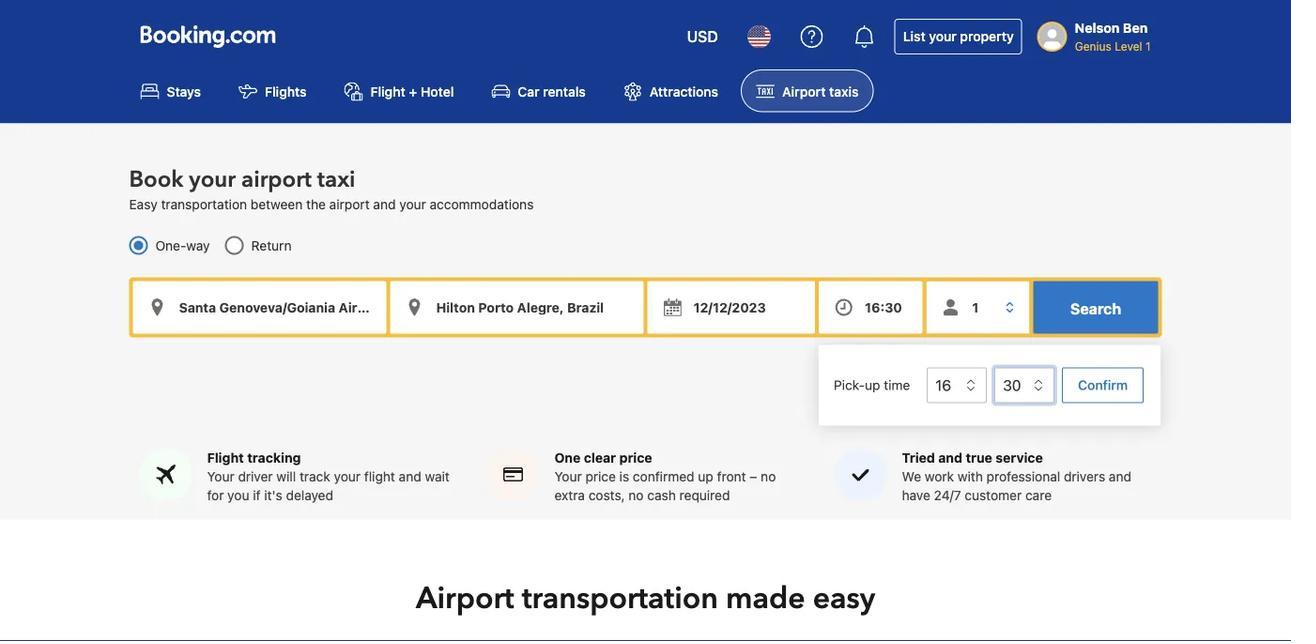 Task type: describe. For each thing, give the bounding box(es) containing it.
pick-
[[834, 377, 865, 393]]

attractions link
[[608, 69, 734, 112]]

accommodations
[[430, 196, 534, 212]]

pick-up time
[[834, 377, 911, 393]]

cash
[[647, 487, 676, 503]]

stays link
[[125, 69, 216, 112]]

and inside book your airport taxi easy transportation between the airport and your accommodations
[[373, 196, 396, 212]]

16:30 button
[[819, 281, 923, 334]]

book your airport taxi easy transportation between the airport and your accommodations
[[129, 164, 534, 212]]

clear
[[584, 450, 616, 465]]

way
[[186, 237, 210, 253]]

made
[[726, 578, 806, 619]]

0 horizontal spatial no
[[629, 487, 644, 503]]

transportation inside book your airport taxi easy transportation between the airport and your accommodations
[[161, 196, 247, 212]]

service
[[996, 450, 1043, 465]]

list your property link
[[895, 19, 1022, 54]]

search
[[1071, 299, 1121, 317]]

have
[[902, 487, 931, 503]]

hotel
[[421, 83, 454, 99]]

flight tracking your driver will track your flight and wait for you if it's delayed
[[207, 450, 450, 503]]

confirm button
[[1062, 367, 1144, 403]]

up inside one clear price your price is confirmed up front – no extra costs, no cash required
[[698, 468, 714, 484]]

flight for flight + hotel
[[371, 83, 405, 99]]

nelson
[[1075, 20, 1120, 36]]

you
[[227, 487, 249, 503]]

airport taxis link
[[741, 69, 874, 112]]

required
[[680, 487, 730, 503]]

rentals
[[543, 83, 586, 99]]

Enter destination text field
[[390, 281, 644, 334]]

24/7
[[934, 487, 961, 503]]

between
[[251, 196, 303, 212]]

flights link
[[224, 69, 322, 112]]

time
[[884, 377, 911, 393]]

taxi
[[317, 164, 355, 195]]

taxis
[[829, 83, 859, 99]]

1 vertical spatial price
[[586, 468, 616, 484]]

property
[[960, 29, 1014, 44]]

0 vertical spatial price
[[619, 450, 652, 465]]

airport for airport taxis
[[782, 83, 826, 99]]

one clear price your price is confirmed up front – no extra costs, no cash required
[[555, 450, 776, 503]]

confirm
[[1078, 377, 1128, 393]]

confirmed
[[633, 468, 695, 484]]

flight + hotel link
[[329, 69, 469, 112]]

genius
[[1075, 39, 1112, 53]]

car
[[518, 83, 540, 99]]

extra
[[555, 487, 585, 503]]

easy
[[129, 196, 157, 212]]

will
[[276, 468, 296, 484]]

level
[[1115, 39, 1143, 53]]

0 horizontal spatial airport
[[241, 164, 312, 195]]

we
[[902, 468, 921, 484]]

1 vertical spatial airport
[[329, 196, 370, 212]]

and right drivers at the bottom right of page
[[1109, 468, 1132, 484]]

the
[[306, 196, 326, 212]]

return
[[251, 237, 292, 253]]

drivers
[[1064, 468, 1106, 484]]

usd button
[[676, 14, 729, 59]]

track
[[300, 468, 330, 484]]



Task type: vqa. For each thing, say whether or not it's contained in the screenshot.
Partners
no



Task type: locate. For each thing, give the bounding box(es) containing it.
it's
[[264, 487, 282, 503]]

book
[[129, 164, 183, 195]]

your inside flight tracking your driver will track your flight and wait for you if it's delayed
[[207, 468, 235, 484]]

1 horizontal spatial transportation
[[522, 578, 718, 619]]

1 vertical spatial transportation
[[522, 578, 718, 619]]

true
[[966, 450, 993, 465]]

+
[[409, 83, 417, 99]]

0 horizontal spatial your
[[207, 468, 235, 484]]

1 vertical spatial flight
[[207, 450, 244, 465]]

price
[[619, 450, 652, 465], [586, 468, 616, 484]]

0 horizontal spatial price
[[586, 468, 616, 484]]

your inside one clear price your price is confirmed up front – no extra costs, no cash required
[[555, 468, 582, 484]]

front
[[717, 468, 746, 484]]

delayed
[[286, 487, 333, 503]]

1
[[1146, 39, 1151, 53]]

and left 'wait'
[[399, 468, 421, 484]]

care
[[1026, 487, 1052, 503]]

your right book
[[189, 164, 236, 195]]

Enter pick-up location text field
[[133, 281, 386, 334]]

up up required on the bottom
[[698, 468, 714, 484]]

no down is
[[629, 487, 644, 503]]

airport down taxi
[[329, 196, 370, 212]]

airport up between
[[241, 164, 312, 195]]

flight + hotel
[[371, 83, 454, 99]]

tried and true service we work with professional drivers and have 24/7 customer care
[[902, 450, 1132, 503]]

list your property
[[903, 29, 1014, 44]]

and up work
[[939, 450, 963, 465]]

your inside flight tracking your driver will track your flight and wait for you if it's delayed
[[334, 468, 361, 484]]

up
[[865, 377, 881, 393], [698, 468, 714, 484]]

tried
[[902, 450, 935, 465]]

flights
[[265, 83, 307, 99]]

0 horizontal spatial airport
[[416, 578, 514, 619]]

car rentals
[[518, 83, 586, 99]]

0 horizontal spatial transportation
[[161, 196, 247, 212]]

wait
[[425, 468, 450, 484]]

16:30
[[865, 299, 902, 315]]

attractions
[[650, 83, 719, 99]]

transportation
[[161, 196, 247, 212], [522, 578, 718, 619]]

1 your from the left
[[207, 468, 235, 484]]

flight left "+"
[[371, 83, 405, 99]]

and
[[373, 196, 396, 212], [939, 450, 963, 465], [399, 468, 421, 484], [1109, 468, 1132, 484]]

car rentals link
[[477, 69, 601, 112]]

nelson ben genius level 1
[[1075, 20, 1151, 53]]

one-way
[[155, 237, 210, 253]]

2 your from the left
[[555, 468, 582, 484]]

0 vertical spatial transportation
[[161, 196, 247, 212]]

1 horizontal spatial airport
[[329, 196, 370, 212]]

flight up driver
[[207, 450, 244, 465]]

your
[[207, 468, 235, 484], [555, 468, 582, 484]]

airport taxis
[[782, 83, 859, 99]]

your
[[929, 29, 957, 44], [189, 164, 236, 195], [399, 196, 426, 212], [334, 468, 361, 484]]

is
[[620, 468, 629, 484]]

booking.com online hotel reservations image
[[140, 25, 276, 48]]

1 horizontal spatial flight
[[371, 83, 405, 99]]

0 horizontal spatial flight
[[207, 450, 244, 465]]

0 vertical spatial up
[[865, 377, 881, 393]]

costs,
[[589, 487, 625, 503]]

flight inside flight tracking your driver will track your flight and wait for you if it's delayed
[[207, 450, 244, 465]]

professional
[[987, 468, 1061, 484]]

–
[[750, 468, 757, 484]]

your left accommodations
[[399, 196, 426, 212]]

12/12/2023
[[694, 299, 766, 315]]

easy
[[813, 578, 875, 619]]

price down clear
[[586, 468, 616, 484]]

list
[[903, 29, 926, 44]]

1 horizontal spatial up
[[865, 377, 881, 393]]

with
[[958, 468, 983, 484]]

flight
[[371, 83, 405, 99], [207, 450, 244, 465]]

1 vertical spatial up
[[698, 468, 714, 484]]

0 vertical spatial airport
[[782, 83, 826, 99]]

up left time
[[865, 377, 881, 393]]

1 horizontal spatial no
[[761, 468, 776, 484]]

0 vertical spatial flight
[[371, 83, 405, 99]]

1 horizontal spatial your
[[555, 468, 582, 484]]

your right the track
[[334, 468, 361, 484]]

driver
[[238, 468, 273, 484]]

and inside flight tracking your driver will track your flight and wait for you if it's delayed
[[399, 468, 421, 484]]

no
[[761, 468, 776, 484], [629, 487, 644, 503]]

tracking
[[247, 450, 301, 465]]

1 vertical spatial airport
[[416, 578, 514, 619]]

1 horizontal spatial price
[[619, 450, 652, 465]]

0 horizontal spatial up
[[698, 468, 714, 484]]

usd
[[687, 28, 718, 46]]

if
[[253, 487, 261, 503]]

and right "the"
[[373, 196, 396, 212]]

airport transportation made easy
[[416, 578, 875, 619]]

flight
[[364, 468, 395, 484]]

one
[[555, 450, 581, 465]]

1 vertical spatial no
[[629, 487, 644, 503]]

your up the for
[[207, 468, 235, 484]]

12/12/2023 button
[[648, 281, 815, 334]]

customer
[[965, 487, 1022, 503]]

no right –
[[761, 468, 776, 484]]

airport
[[782, 83, 826, 99], [416, 578, 514, 619]]

flight for flight tracking your driver will track your flight and wait for you if it's delayed
[[207, 450, 244, 465]]

work
[[925, 468, 954, 484]]

your down the one
[[555, 468, 582, 484]]

0 vertical spatial airport
[[241, 164, 312, 195]]

stays
[[167, 83, 201, 99]]

airport
[[241, 164, 312, 195], [329, 196, 370, 212]]

ben
[[1123, 20, 1148, 36]]

airport for airport transportation made easy
[[416, 578, 514, 619]]

search button
[[1034, 281, 1158, 334]]

0 vertical spatial no
[[761, 468, 776, 484]]

one-
[[155, 237, 186, 253]]

your right list
[[929, 29, 957, 44]]

1 horizontal spatial airport
[[782, 83, 826, 99]]

for
[[207, 487, 224, 503]]

price up is
[[619, 450, 652, 465]]



